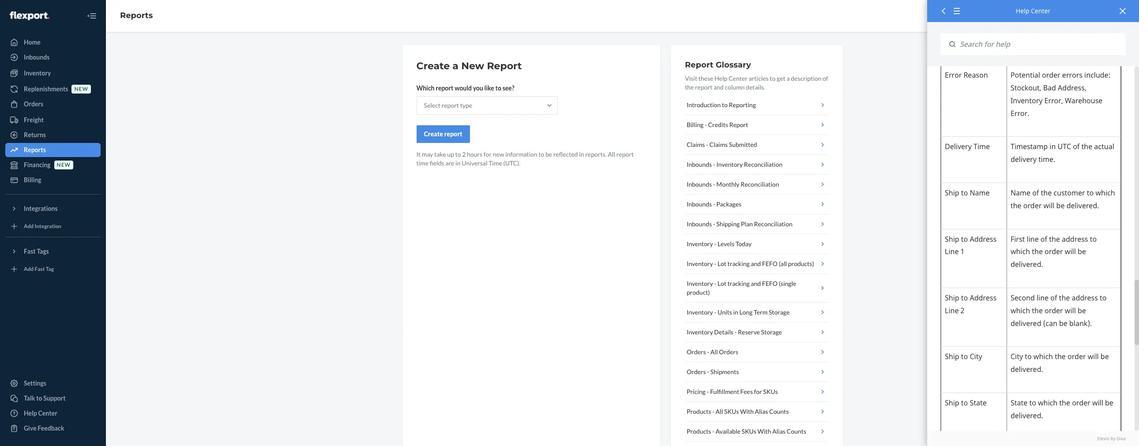 Task type: describe. For each thing, give the bounding box(es) containing it.
pricing - fulfillment fees for skus button
[[685, 382, 829, 402]]

skus for available
[[742, 428, 757, 435]]

to inside button
[[36, 395, 42, 402]]

fees
[[741, 388, 753, 396]]

close navigation image
[[87, 11, 97, 21]]

counts for products - available skus with alias counts
[[787, 428, 807, 435]]

universal
[[462, 159, 488, 167]]

Search search field
[[956, 33, 1127, 55]]

inventory - levels today button
[[685, 235, 829, 254]]

1 vertical spatial help center
[[24, 410, 57, 417]]

flexport logo image
[[10, 11, 49, 20]]

- for billing - credits report
[[705, 121, 707, 129]]

inventory - lot tracking and fefo (all products)
[[687, 260, 815, 268]]

home
[[24, 38, 41, 46]]

units
[[718, 309, 733, 316]]

time
[[489, 159, 503, 167]]

monthly
[[717, 181, 740, 188]]

product)
[[687, 289, 710, 296]]

description
[[792, 75, 822, 82]]

inbounds - monthly reconciliation
[[687, 181, 780, 188]]

inventory for inventory - levels today
[[687, 240, 714, 248]]

1 horizontal spatial report
[[685, 60, 714, 70]]

column
[[725, 83, 745, 91]]

financing
[[24, 161, 51, 169]]

add fast tag link
[[5, 262, 101, 276]]

billing link
[[5, 173, 101, 187]]

packages
[[717, 201, 742, 208]]

see?
[[503, 84, 515, 92]]

fast tags
[[24, 248, 49, 255]]

take
[[435, 151, 446, 158]]

- for inventory - lot tracking and fefo (single product)
[[715, 280, 717, 288]]

- for inbounds - monthly reconciliation
[[714, 181, 716, 188]]

inbounds link
[[5, 50, 101, 64]]

freight link
[[5, 113, 101, 127]]

shipments
[[711, 368, 739, 376]]

elevio by dixa link
[[941, 436, 1127, 442]]

report for which report would you like to see?
[[436, 84, 454, 92]]

products)
[[789, 260, 815, 268]]

to inside button
[[722, 101, 728, 109]]

create for create report
[[424, 130, 443, 138]]

settings link
[[5, 377, 101, 391]]

inventory details - reserve storage button
[[685, 323, 829, 343]]

add integration
[[24, 223, 61, 230]]

inbounds - shipping plan reconciliation
[[687, 220, 793, 228]]

like
[[485, 84, 495, 92]]

new for financing
[[57, 162, 71, 168]]

for inside it may take up to 2 hours for new information to be reflected in reports. all report time fields are in universal time (utc).
[[484, 151, 492, 158]]

- for orders - all orders
[[708, 348, 710, 356]]

0 vertical spatial in
[[580, 151, 585, 158]]

fulfillment
[[711, 388, 740, 396]]

billing - credits report button
[[685, 115, 829, 135]]

orders for orders - shipments
[[687, 368, 706, 376]]

orders link
[[5, 97, 101, 111]]

select report type
[[424, 102, 473, 109]]

details.
[[746, 83, 766, 91]]

be
[[546, 151, 553, 158]]

support
[[43, 395, 66, 402]]

inbounds - packages
[[687, 201, 742, 208]]

details
[[715, 329, 734, 336]]

report glossary
[[685, 60, 752, 70]]

integration
[[35, 223, 61, 230]]

report for create report
[[445, 130, 463, 138]]

tag
[[46, 266, 54, 273]]

- for inbounds - shipping plan reconciliation
[[714, 220, 716, 228]]

0 horizontal spatial a
[[453, 60, 459, 72]]

glossary
[[716, 60, 752, 70]]

of
[[823, 75, 829, 82]]

the
[[685, 83, 694, 91]]

give
[[24, 425, 36, 432]]

replenishments
[[24, 85, 68, 93]]

give feedback
[[24, 425, 64, 432]]

inventory link
[[5, 66, 101, 80]]

inventory for inventory
[[24, 69, 51, 77]]

- for inventory - levels today
[[715, 240, 717, 248]]

new
[[462, 60, 485, 72]]

and for inventory - lot tracking and fefo (single product)
[[751, 280, 761, 288]]

levels
[[718, 240, 735, 248]]

available
[[716, 428, 741, 435]]

0 vertical spatial help center
[[1017, 7, 1051, 15]]

inbounds - packages button
[[685, 195, 829, 215]]

create report
[[424, 130, 463, 138]]

inbounds - inventory reconciliation
[[687, 161, 783, 168]]

fast tags button
[[5, 245, 101, 259]]

skus inside button
[[764, 388, 778, 396]]

inventory for inventory - lot tracking and fefo (single product)
[[687, 280, 714, 288]]

- for inbounds - packages
[[714, 201, 716, 208]]

all for products
[[716, 408, 724, 416]]

- for products - all skus with alias counts
[[713, 408, 715, 416]]

pricing
[[687, 388, 706, 396]]

inventory for inventory - lot tracking and fefo (all products)
[[687, 260, 714, 268]]

pricing - fulfillment fees for skus
[[687, 388, 778, 396]]

feedback
[[38, 425, 64, 432]]

- for pricing - fulfillment fees for skus
[[707, 388, 709, 396]]

fast inside dropdown button
[[24, 248, 36, 255]]

fefo for (single
[[763, 280, 778, 288]]

0 horizontal spatial reports link
[[5, 143, 101, 157]]

you
[[473, 84, 484, 92]]

orders up shipments
[[720, 348, 739, 356]]

inventory up monthly
[[717, 161, 743, 168]]

report for select report type
[[442, 102, 459, 109]]

articles
[[749, 75, 769, 82]]

inventory - units in long term storage button
[[685, 303, 829, 323]]

alias for products - available skus with alias counts
[[773, 428, 786, 435]]

inventory - lot tracking and fefo (all products) button
[[685, 254, 829, 274]]

- for claims - claims submitted
[[707, 141, 709, 148]]

hours
[[467, 151, 483, 158]]

inbounds for inbounds - shipping plan reconciliation
[[687, 220, 712, 228]]

to left 2
[[456, 151, 461, 158]]

(single
[[779, 280, 797, 288]]

talk
[[24, 395, 35, 402]]

help inside visit these help center articles to get a description of the report and column details.
[[715, 75, 728, 82]]

these
[[699, 75, 714, 82]]

visit
[[685, 75, 698, 82]]

billing - credits report
[[687, 121, 749, 129]]

in inside "inventory - units in long term storage" "button"
[[734, 309, 739, 316]]

fefo for (all
[[763, 260, 778, 268]]

to left be
[[539, 151, 545, 158]]

2 horizontal spatial help
[[1017, 7, 1030, 15]]

billing for billing - credits report
[[687, 121, 704, 129]]

talk to support
[[24, 395, 66, 402]]

new for replenishments
[[74, 86, 88, 92]]

submitted
[[729, 141, 758, 148]]

report for billing - credits report
[[730, 121, 749, 129]]

skus for all
[[725, 408, 739, 416]]

reconciliation for inbounds - monthly reconciliation
[[741, 181, 780, 188]]

all for orders
[[711, 348, 718, 356]]



Task type: vqa. For each thing, say whether or not it's contained in the screenshot.
Center
yes



Task type: locate. For each thing, give the bounding box(es) containing it.
lot down the inventory - levels today
[[718, 260, 727, 268]]

orders up orders - shipments
[[687, 348, 706, 356]]

all
[[608, 151, 616, 158], [711, 348, 718, 356], [716, 408, 724, 416]]

inventory for inventory - units in long term storage
[[687, 309, 714, 316]]

storage inside button
[[762, 329, 783, 336]]

returns link
[[5, 128, 101, 142]]

0 horizontal spatial for
[[484, 151, 492, 158]]

lot
[[718, 260, 727, 268], [718, 280, 727, 288]]

integrations
[[24, 205, 58, 212]]

report up select report type
[[436, 84, 454, 92]]

and down inventory - levels today button
[[751, 260, 761, 268]]

dixa
[[1117, 436, 1127, 442]]

0 vertical spatial tracking
[[728, 260, 750, 268]]

0 vertical spatial lot
[[718, 260, 727, 268]]

add down "fast tags"
[[24, 266, 34, 273]]

orders - shipments
[[687, 368, 739, 376]]

1 vertical spatial tracking
[[728, 280, 750, 288]]

tracking for (single
[[728, 280, 750, 288]]

2 lot from the top
[[718, 280, 727, 288]]

add for add fast tag
[[24, 266, 34, 273]]

2 add from the top
[[24, 266, 34, 273]]

fefo left (single
[[763, 280, 778, 288]]

0 vertical spatial skus
[[764, 388, 778, 396]]

2 tracking from the top
[[728, 280, 750, 288]]

- down claims - claims submitted
[[714, 161, 716, 168]]

inbounds - inventory reconciliation button
[[685, 155, 829, 175]]

- left credits
[[705, 121, 707, 129]]

in right 'are'
[[456, 159, 461, 167]]

help up give
[[24, 410, 37, 417]]

for inside button
[[755, 388, 763, 396]]

report inside button
[[730, 121, 749, 129]]

with for all
[[741, 408, 754, 416]]

0 vertical spatial reconciliation
[[745, 161, 783, 168]]

0 vertical spatial alias
[[755, 408, 769, 416]]

0 horizontal spatial skus
[[725, 408, 739, 416]]

1 vertical spatial products
[[687, 428, 712, 435]]

inbounds for inbounds - inventory reconciliation
[[687, 161, 712, 168]]

0 horizontal spatial with
[[741, 408, 754, 416]]

2 vertical spatial skus
[[742, 428, 757, 435]]

2 horizontal spatial skus
[[764, 388, 778, 396]]

billing down financing
[[24, 176, 41, 184]]

type
[[461, 102, 473, 109]]

get
[[777, 75, 786, 82]]

1 horizontal spatial in
[[580, 151, 585, 158]]

tracking down today at the right bottom of page
[[728, 260, 750, 268]]

storage right reserve at bottom right
[[762, 329, 783, 336]]

0 vertical spatial reports link
[[120, 11, 153, 20]]

help center
[[1017, 7, 1051, 15], [24, 410, 57, 417]]

up
[[447, 151, 454, 158]]

1 vertical spatial billing
[[24, 176, 41, 184]]

inventory inside "button"
[[687, 309, 714, 316]]

today
[[736, 240, 752, 248]]

in left reports.
[[580, 151, 585, 158]]

for
[[484, 151, 492, 158], [755, 388, 763, 396]]

report down reporting
[[730, 121, 749, 129]]

reflected
[[554, 151, 578, 158]]

1 vertical spatial reports
[[24, 146, 46, 154]]

add for add integration
[[24, 223, 34, 230]]

skus down pricing - fulfillment fees for skus
[[725, 408, 739, 416]]

reconciliation for inbounds - inventory reconciliation
[[745, 161, 783, 168]]

0 vertical spatial add
[[24, 223, 34, 230]]

report down these
[[696, 83, 713, 91]]

report inside visit these help center articles to get a description of the report and column details.
[[696, 83, 713, 91]]

inbounds for inbounds - monthly reconciliation
[[687, 181, 712, 188]]

and down the inventory - lot tracking and fefo (all products) button
[[751, 280, 761, 288]]

inbounds down home
[[24, 53, 50, 61]]

and inside inventory - lot tracking and fefo (single product)
[[751, 280, 761, 288]]

0 horizontal spatial billing
[[24, 176, 41, 184]]

report left type
[[442, 102, 459, 109]]

create up which
[[417, 60, 450, 72]]

shipping
[[717, 220, 740, 228]]

which report would you like to see?
[[417, 84, 515, 92]]

products for products - available skus with alias counts
[[687, 428, 712, 435]]

create report button
[[417, 125, 470, 143]]

help center up search search box
[[1017, 7, 1051, 15]]

to left get
[[770, 75, 776, 82]]

inbounds
[[24, 53, 50, 61], [687, 161, 712, 168], [687, 181, 712, 188], [687, 201, 712, 208], [687, 220, 712, 228]]

1 vertical spatial skus
[[725, 408, 739, 416]]

counts for products - all skus with alias counts
[[770, 408, 789, 416]]

1 horizontal spatial a
[[787, 75, 790, 82]]

2 fefo from the top
[[763, 280, 778, 288]]

help down report glossary
[[715, 75, 728, 82]]

tracking
[[728, 260, 750, 268], [728, 280, 750, 288]]

it may take up to 2 hours for new information to be reflected in reports. all report time fields are in universal time (utc).
[[417, 151, 634, 167]]

1 horizontal spatial help center
[[1017, 7, 1051, 15]]

1 vertical spatial fefo
[[763, 280, 778, 288]]

talk to support button
[[5, 392, 101, 406]]

claims - claims submitted button
[[685, 135, 829, 155]]

products for products - all skus with alias counts
[[687, 408, 712, 416]]

inbounds for inbounds
[[24, 53, 50, 61]]

1 vertical spatial counts
[[787, 428, 807, 435]]

- up orders - shipments
[[708, 348, 710, 356]]

- for products - available skus with alias counts
[[713, 428, 715, 435]]

1 tracking from the top
[[728, 260, 750, 268]]

- down the fulfillment
[[713, 408, 715, 416]]

fefo left (all
[[763, 260, 778, 268]]

1 vertical spatial lot
[[718, 280, 727, 288]]

time
[[417, 159, 429, 167]]

orders for orders
[[24, 100, 43, 108]]

- down the inventory - levels today
[[715, 260, 717, 268]]

center up search search box
[[1032, 7, 1051, 15]]

1 fefo from the top
[[763, 260, 778, 268]]

2 vertical spatial help
[[24, 410, 37, 417]]

fast left tag at the bottom left of the page
[[35, 266, 45, 273]]

1 horizontal spatial skus
[[742, 428, 757, 435]]

- inside button
[[715, 260, 717, 268]]

0 horizontal spatial in
[[456, 159, 461, 167]]

1 horizontal spatial help
[[715, 75, 728, 82]]

1 horizontal spatial claims
[[710, 141, 728, 148]]

1 horizontal spatial reports
[[120, 11, 153, 20]]

2 horizontal spatial new
[[493, 151, 505, 158]]

- left packages
[[714, 201, 716, 208]]

0 vertical spatial a
[[453, 60, 459, 72]]

inbounds left packages
[[687, 201, 712, 208]]

inventory down product)
[[687, 309, 714, 316]]

1 vertical spatial in
[[456, 159, 461, 167]]

report for create a new report
[[487, 60, 522, 72]]

new inside it may take up to 2 hours for new information to be reflected in reports. all report time fields are in universal time (utc).
[[493, 151, 505, 158]]

all inside it may take up to 2 hours for new information to be reflected in reports. all report time fields are in universal time (utc).
[[608, 151, 616, 158]]

introduction
[[687, 101, 721, 109]]

tags
[[37, 248, 49, 255]]

1 horizontal spatial with
[[758, 428, 772, 435]]

orders - all orders
[[687, 348, 739, 356]]

0 horizontal spatial reports
[[24, 146, 46, 154]]

2 vertical spatial reconciliation
[[755, 220, 793, 228]]

all right reports.
[[608, 151, 616, 158]]

select
[[424, 102, 441, 109]]

0 vertical spatial storage
[[769, 309, 790, 316]]

1 vertical spatial and
[[751, 260, 761, 268]]

claims down credits
[[710, 141, 728, 148]]

report
[[696, 83, 713, 91], [436, 84, 454, 92], [442, 102, 459, 109], [445, 130, 463, 138], [617, 151, 634, 158]]

would
[[455, 84, 472, 92]]

reconciliation down inbounds - packages button
[[755, 220, 793, 228]]

reports link
[[120, 11, 153, 20], [5, 143, 101, 157]]

elevio
[[1098, 436, 1110, 442]]

help up search search box
[[1017, 7, 1030, 15]]

inventory left the levels
[[687, 240, 714, 248]]

products - all skus with alias counts
[[687, 408, 789, 416]]

products down pricing
[[687, 408, 712, 416]]

0 vertical spatial help
[[1017, 7, 1030, 15]]

2 products from the top
[[687, 428, 712, 435]]

1 vertical spatial center
[[729, 75, 748, 82]]

create inside 'create report' button
[[424, 130, 443, 138]]

reporting
[[729, 101, 756, 109]]

- left available
[[713, 428, 715, 435]]

1 vertical spatial alias
[[773, 428, 786, 435]]

give feedback button
[[5, 422, 101, 436]]

create a new report
[[417, 60, 522, 72]]

0 vertical spatial fast
[[24, 248, 36, 255]]

1 products from the top
[[687, 408, 712, 416]]

storage right term
[[769, 309, 790, 316]]

2
[[462, 151, 466, 158]]

1 claims from the left
[[687, 141, 705, 148]]

1 horizontal spatial center
[[729, 75, 748, 82]]

with down 'products - all skus with alias counts' button
[[758, 428, 772, 435]]

with down fees at the bottom right of page
[[741, 408, 754, 416]]

add fast tag
[[24, 266, 54, 273]]

and
[[714, 83, 724, 91], [751, 260, 761, 268], [751, 280, 761, 288]]

claims down 'billing - credits report'
[[687, 141, 705, 148]]

- inside inventory - lot tracking and fefo (single product)
[[715, 280, 717, 288]]

1 vertical spatial fast
[[35, 266, 45, 273]]

inventory inside inventory - lot tracking and fefo (single product)
[[687, 280, 714, 288]]

0 horizontal spatial new
[[57, 162, 71, 168]]

0 vertical spatial products
[[687, 408, 712, 416]]

- inside button
[[707, 388, 709, 396]]

reconciliation down "claims - claims submitted" button at the right top of the page
[[745, 161, 783, 168]]

billing inside button
[[687, 121, 704, 129]]

tracking inside button
[[728, 260, 750, 268]]

inventory for inventory details - reserve storage
[[687, 329, 714, 336]]

to right talk
[[36, 395, 42, 402]]

1 vertical spatial with
[[758, 428, 772, 435]]

- left the levels
[[715, 240, 717, 248]]

0 horizontal spatial help center
[[24, 410, 57, 417]]

1 horizontal spatial for
[[755, 388, 763, 396]]

0 vertical spatial counts
[[770, 408, 789, 416]]

elevio by dixa
[[1098, 436, 1127, 442]]

claims
[[687, 141, 705, 148], [710, 141, 728, 148]]

help
[[1017, 7, 1030, 15], [715, 75, 728, 82], [24, 410, 37, 417]]

report right reports.
[[617, 151, 634, 158]]

lot up units
[[718, 280, 727, 288]]

report inside it may take up to 2 hours for new information to be reflected in reports. all report time fields are in universal time (utc).
[[617, 151, 634, 158]]

1 vertical spatial reconciliation
[[741, 181, 780, 188]]

- for inbounds - inventory reconciliation
[[714, 161, 716, 168]]

orders - all orders button
[[685, 343, 829, 363]]

alias
[[755, 408, 769, 416], [773, 428, 786, 435]]

term
[[754, 309, 768, 316]]

settings
[[24, 380, 46, 387]]

0 vertical spatial for
[[484, 151, 492, 158]]

to right "like"
[[496, 84, 502, 92]]

billing down introduction
[[687, 121, 704, 129]]

report up up on the top of the page
[[445, 130, 463, 138]]

inventory - lot tracking and fefo (single product) button
[[685, 274, 829, 303]]

1 vertical spatial all
[[711, 348, 718, 356]]

with for available
[[758, 428, 772, 435]]

- up inventory - units in long term storage
[[715, 280, 717, 288]]

- down 'billing - credits report'
[[707, 141, 709, 148]]

claims - claims submitted
[[687, 141, 758, 148]]

skus down 'products - all skus with alias counts' button
[[742, 428, 757, 435]]

2 vertical spatial all
[[716, 408, 724, 416]]

new up billing link
[[57, 162, 71, 168]]

reconciliation
[[745, 161, 783, 168], [741, 181, 780, 188], [755, 220, 793, 228]]

inbounds for inbounds - packages
[[687, 201, 712, 208]]

1 vertical spatial for
[[755, 388, 763, 396]]

add left "integration"
[[24, 223, 34, 230]]

lot inside button
[[718, 260, 727, 268]]

1 vertical spatial storage
[[762, 329, 783, 336]]

for up time
[[484, 151, 492, 158]]

- left monthly
[[714, 181, 716, 188]]

help center up give feedback on the bottom
[[24, 410, 57, 417]]

1 horizontal spatial reports link
[[120, 11, 153, 20]]

2 claims from the left
[[710, 141, 728, 148]]

a right get
[[787, 75, 790, 82]]

report
[[487, 60, 522, 72], [685, 60, 714, 70], [730, 121, 749, 129]]

1 vertical spatial help
[[715, 75, 728, 82]]

inbounds - shipping plan reconciliation button
[[685, 215, 829, 235]]

inventory up orders - all orders
[[687, 329, 714, 336]]

report up these
[[685, 60, 714, 70]]

inventory - levels today
[[687, 240, 752, 248]]

1 vertical spatial reports link
[[5, 143, 101, 157]]

tracking for (all
[[728, 260, 750, 268]]

- for orders - shipments
[[708, 368, 710, 376]]

storage inside "button"
[[769, 309, 790, 316]]

skus down orders - shipments button
[[764, 388, 778, 396]]

lot for inventory - lot tracking and fefo (all products)
[[718, 260, 727, 268]]

inbounds down inbounds - packages
[[687, 220, 712, 228]]

help inside help center link
[[24, 410, 37, 417]]

create for create a new report
[[417, 60, 450, 72]]

a left new
[[453, 60, 459, 72]]

center up column
[[729, 75, 748, 82]]

fefo inside inventory - lot tracking and fefo (single product)
[[763, 280, 778, 288]]

plan
[[741, 220, 753, 228]]

reports
[[120, 11, 153, 20], [24, 146, 46, 154]]

and inside button
[[751, 260, 761, 268]]

inventory down the inventory - levels today
[[687, 260, 714, 268]]

in left long
[[734, 309, 739, 316]]

fefo inside button
[[763, 260, 778, 268]]

2 horizontal spatial center
[[1032, 7, 1051, 15]]

1 horizontal spatial new
[[74, 86, 88, 92]]

orders up pricing
[[687, 368, 706, 376]]

center down talk to support
[[38, 410, 57, 417]]

0 vertical spatial create
[[417, 60, 450, 72]]

lot for inventory - lot tracking and fefo (single product)
[[718, 280, 727, 288]]

lot inside inventory - lot tracking and fefo (single product)
[[718, 280, 727, 288]]

inventory inside button
[[687, 260, 714, 268]]

0 horizontal spatial alias
[[755, 408, 769, 416]]

0 horizontal spatial report
[[487, 60, 522, 72]]

introduction to reporting button
[[685, 95, 829, 115]]

inventory up replenishments
[[24, 69, 51, 77]]

0 vertical spatial and
[[714, 83, 724, 91]]

1 vertical spatial a
[[787, 75, 790, 82]]

inventory - lot tracking and fefo (single product)
[[687, 280, 797, 296]]

0 horizontal spatial claims
[[687, 141, 705, 148]]

1 lot from the top
[[718, 260, 727, 268]]

0 vertical spatial new
[[74, 86, 88, 92]]

- left units
[[715, 309, 717, 316]]

inbounds up inbounds - packages
[[687, 181, 712, 188]]

- left shipping on the right
[[714, 220, 716, 228]]

- right details
[[735, 329, 737, 336]]

may
[[422, 151, 433, 158]]

1 horizontal spatial alias
[[773, 428, 786, 435]]

which
[[417, 84, 435, 92]]

alias down 'pricing - fulfillment fees for skus' button
[[755, 408, 769, 416]]

- inside "button"
[[715, 309, 717, 316]]

fast left the tags
[[24, 248, 36, 255]]

2 vertical spatial in
[[734, 309, 739, 316]]

0 vertical spatial fefo
[[763, 260, 778, 268]]

- for inventory - units in long term storage
[[715, 309, 717, 316]]

inbounds down claims - claims submitted
[[687, 161, 712, 168]]

1 vertical spatial new
[[493, 151, 505, 158]]

inventory up product)
[[687, 280, 714, 288]]

to inside visit these help center articles to get a description of the report and column details.
[[770, 75, 776, 82]]

- right pricing
[[707, 388, 709, 396]]

alias down 'products - all skus with alias counts' button
[[773, 428, 786, 435]]

1 horizontal spatial billing
[[687, 121, 704, 129]]

0 vertical spatial with
[[741, 408, 754, 416]]

billing for billing
[[24, 176, 41, 184]]

freight
[[24, 116, 44, 124]]

0 vertical spatial center
[[1032, 7, 1051, 15]]

(all
[[779, 260, 788, 268]]

2 vertical spatial center
[[38, 410, 57, 417]]

and inside visit these help center articles to get a description of the report and column details.
[[714, 83, 724, 91]]

products
[[687, 408, 712, 416], [687, 428, 712, 435]]

- left shipments
[[708, 368, 710, 376]]

new up orders link
[[74, 86, 88, 92]]

1 vertical spatial add
[[24, 266, 34, 273]]

new
[[74, 86, 88, 92], [493, 151, 505, 158], [57, 162, 71, 168]]

products left available
[[687, 428, 712, 435]]

1 vertical spatial create
[[424, 130, 443, 138]]

2 horizontal spatial report
[[730, 121, 749, 129]]

to left reporting
[[722, 101, 728, 109]]

and for inventory - lot tracking and fefo (all products)
[[751, 260, 761, 268]]

introduction to reporting
[[687, 101, 756, 109]]

(utc).
[[504, 159, 521, 167]]

orders for orders - all orders
[[687, 348, 706, 356]]

products - available skus with alias counts button
[[685, 422, 829, 442]]

long
[[740, 309, 753, 316]]

all up orders - shipments
[[711, 348, 718, 356]]

tracking down inventory - lot tracking and fefo (all products)
[[728, 280, 750, 288]]

reserve
[[738, 329, 760, 336]]

reports.
[[586, 151, 607, 158]]

for right fees at the bottom right of page
[[755, 388, 763, 396]]

visit these help center articles to get a description of the report and column details.
[[685, 75, 829, 91]]

0 horizontal spatial help
[[24, 410, 37, 417]]

0 vertical spatial all
[[608, 151, 616, 158]]

- for inventory - lot tracking and fefo (all products)
[[715, 260, 717, 268]]

2 vertical spatial new
[[57, 162, 71, 168]]

all down the fulfillment
[[716, 408, 724, 416]]

0 horizontal spatial center
[[38, 410, 57, 417]]

report up see?
[[487, 60, 522, 72]]

and left column
[[714, 83, 724, 91]]

1 add from the top
[[24, 223, 34, 230]]

center inside visit these help center articles to get a description of the report and column details.
[[729, 75, 748, 82]]

orders up freight
[[24, 100, 43, 108]]

0 vertical spatial billing
[[687, 121, 704, 129]]

tracking inside inventory - lot tracking and fefo (single product)
[[728, 280, 750, 288]]

create up may
[[424, 130, 443, 138]]

a inside visit these help center articles to get a description of the report and column details.
[[787, 75, 790, 82]]

are
[[446, 159, 455, 167]]

2 vertical spatial and
[[751, 280, 761, 288]]

2 horizontal spatial in
[[734, 309, 739, 316]]

alias for products - all skus with alias counts
[[755, 408, 769, 416]]

a
[[453, 60, 459, 72], [787, 75, 790, 82]]

reconciliation down inbounds - inventory reconciliation button
[[741, 181, 780, 188]]

report inside button
[[445, 130, 463, 138]]

new up time
[[493, 151, 505, 158]]

0 vertical spatial reports
[[120, 11, 153, 20]]



